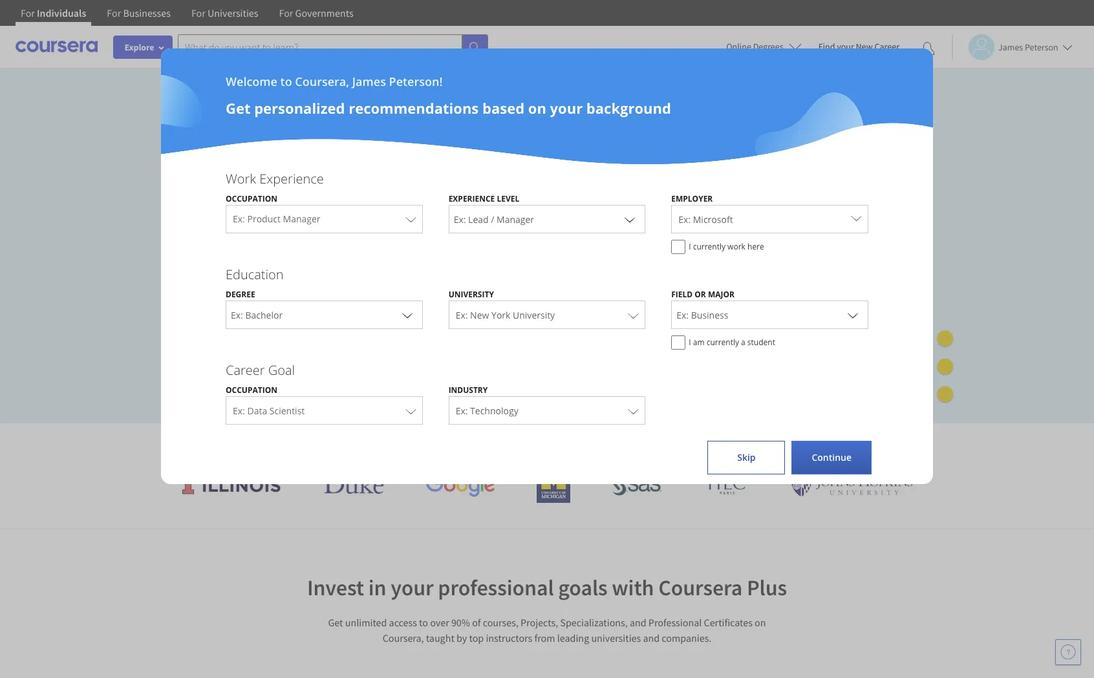 Task type: describe. For each thing, give the bounding box(es) containing it.
coursera image
[[16, 36, 98, 57]]

occupation for work
[[226, 193, 277, 204]]

welcome
[[226, 74, 277, 89]]

to inside the onboardingmodal dialog
[[280, 74, 292, 89]]

1 vertical spatial with
[[612, 574, 654, 601]]

certificates
[[704, 616, 753, 629]]

product
[[247, 213, 281, 225]]

goals
[[558, 574, 608, 601]]

0 horizontal spatial university
[[449, 289, 494, 300]]

on inside dialog
[[528, 98, 546, 118]]

i currently work here
[[689, 241, 764, 252]]

unlimited
[[172, 181, 237, 201]]

university of illinois at urbana-champaign image
[[181, 475, 282, 496]]

coursera plus image
[[172, 121, 369, 141]]

here
[[748, 241, 764, 252]]

by
[[457, 632, 467, 645]]

ex: new york university
[[456, 309, 555, 321]]

experience level
[[449, 193, 519, 204]]

governments
[[295, 6, 354, 19]]

1 horizontal spatial university
[[513, 309, 555, 321]]

start 7-day free trial button
[[172, 311, 307, 342]]

7-
[[217, 320, 226, 333]]

0 horizontal spatial universities
[[469, 433, 552, 455]]

professional
[[438, 574, 554, 601]]

projects,
[[521, 616, 558, 629]]

and left "professional"
[[630, 616, 646, 629]]

new inside education element
[[470, 309, 489, 321]]

ready
[[287, 204, 325, 223]]

find your new career link
[[812, 39, 906, 55]]

instructors
[[486, 632, 532, 645]]

work
[[728, 241, 746, 252]]

career inside "element"
[[226, 361, 265, 379]]

specializations,
[[560, 616, 628, 629]]

industry
[[449, 385, 488, 396]]

skip button
[[708, 441, 785, 475]]

over
[[430, 616, 449, 629]]

welcome to coursera, james peterson!
[[226, 74, 443, 89]]

companies.
[[662, 632, 712, 645]]

businesses
[[123, 6, 171, 19]]

for for individuals
[[21, 6, 35, 19]]

ex: product manager
[[233, 213, 320, 225]]

find your new career
[[818, 41, 900, 52]]

or
[[695, 289, 706, 300]]

get for invest
[[328, 616, 343, 629]]

google image
[[425, 473, 495, 497]]

for businesses
[[107, 6, 171, 19]]

1 horizontal spatial experience
[[449, 193, 495, 204]]

ex: for ex: new york university
[[456, 309, 468, 321]]

sas image
[[612, 475, 661, 496]]

career inside find your new career link
[[875, 41, 900, 52]]

your inside the onboardingmodal dialog
[[550, 98, 583, 118]]

programs—all
[[397, 204, 491, 223]]

recommendations
[[349, 98, 479, 118]]

duke university image
[[324, 473, 384, 494]]

courses, inside unlimited access to 7,000+ world-class courses, hands-on projects, and job-ready certificate programs—all included in your subscription
[[430, 181, 485, 201]]

universities inside get unlimited access to over 90% of courses, projects, specializations, and professional certificates on coursera, taught by top instructors from leading universities and companies.
[[591, 632, 641, 645]]

leading inside get unlimited access to over 90% of courses, projects, specializations, and professional certificates on coursera, taught by top instructors from leading universities and companies.
[[557, 632, 589, 645]]

I am currently a student checkbox
[[671, 336, 686, 350]]

included
[[495, 204, 552, 223]]

occupation for career
[[226, 385, 277, 396]]

your inside unlimited access to 7,000+ world-class courses, hands-on projects, and job-ready certificate programs—all included in your subscription
[[172, 227, 202, 246]]

free
[[244, 320, 264, 333]]

field or major
[[671, 289, 735, 300]]

find
[[818, 41, 835, 52]]

level
[[497, 193, 519, 204]]

0 vertical spatial with
[[671, 433, 702, 455]]

for individuals
[[21, 6, 86, 19]]

0 horizontal spatial leading
[[412, 433, 465, 455]]

on inside unlimited access to 7,000+ world-class courses, hands-on projects, and job-ready certificate programs—all included in your subscription
[[534, 181, 552, 201]]

education element
[[213, 266, 881, 356]]

companies
[[588, 433, 666, 455]]

0 vertical spatial new
[[856, 41, 873, 52]]

coursera, inside the onboardingmodal dialog
[[295, 74, 349, 89]]

invest
[[307, 574, 364, 601]]

chevron down image for field or major
[[845, 307, 861, 323]]

degree
[[226, 289, 255, 300]]

ex: for ex: product manager
[[233, 213, 245, 225]]

career goal
[[226, 361, 295, 379]]

background
[[586, 98, 671, 118]]

ex: data scientist
[[233, 405, 305, 417]]

unlimited access to 7,000+ world-class courses, hands-on projects, and job-ready certificate programs—all included in your subscription
[[172, 181, 568, 246]]

courses, inside get unlimited access to over 90% of courses, projects, specializations, and professional certificates on coursera, taught by top instructors from leading universities and companies.
[[483, 616, 519, 629]]

professional
[[649, 616, 702, 629]]

employer
[[671, 193, 713, 204]]

for universities
[[191, 6, 258, 19]]

peterson!
[[389, 74, 443, 89]]

90%
[[451, 616, 470, 629]]

chevron down image for experience level
[[622, 211, 638, 227]]

individuals
[[37, 6, 86, 19]]

microsoft
[[693, 213, 733, 226]]

job-
[[262, 204, 287, 223]]

in inside unlimited access to 7,000+ world-class courses, hands-on projects, and job-ready certificate programs—all included in your subscription
[[556, 204, 568, 223]]

trial
[[266, 320, 287, 333]]

currently inside work experience element
[[693, 241, 726, 252]]

major
[[708, 289, 735, 300]]

for for governments
[[279, 6, 293, 19]]

data
[[247, 405, 267, 417]]

of
[[472, 616, 481, 629]]

taught
[[426, 632, 454, 645]]



Task type: vqa. For each thing, say whether or not it's contained in the screenshot.
Coursera, within OnboardingModal dialog
yes



Task type: locate. For each thing, give the bounding box(es) containing it.
work
[[226, 170, 256, 188]]

for left businesses
[[107, 6, 121, 19]]

0 vertical spatial in
[[556, 204, 568, 223]]

1 horizontal spatial career
[[875, 41, 900, 52]]

1 vertical spatial access
[[389, 616, 417, 629]]

currently
[[693, 241, 726, 252], [707, 337, 739, 348]]

onboardingmodal dialog
[[0, 0, 1094, 678]]

0 vertical spatial get
[[226, 98, 251, 118]]

university up york
[[449, 289, 494, 300]]

get inside get unlimited access to over 90% of courses, projects, specializations, and professional certificates on coursera, taught by top instructors from leading universities and companies.
[[328, 616, 343, 629]]

in up unlimited on the left bottom of page
[[368, 574, 386, 601]]

on
[[528, 98, 546, 118], [534, 181, 552, 201], [755, 616, 766, 629]]

plus up certificates
[[747, 574, 787, 601]]

1 vertical spatial coursera
[[658, 574, 743, 601]]

get for welcome
[[226, 98, 251, 118]]

0 horizontal spatial coursera,
[[295, 74, 349, 89]]

to inside get unlimited access to over 90% of courses, projects, specializations, and professional certificates on coursera, taught by top instructors from leading universities and companies.
[[419, 616, 428, 629]]

I currently work here checkbox
[[671, 240, 686, 254]]

james
[[352, 74, 386, 89]]

0 vertical spatial experience
[[259, 170, 324, 188]]

access
[[241, 181, 284, 201], [389, 616, 417, 629]]

show notifications image
[[920, 42, 935, 58]]

on right certificates
[[755, 616, 766, 629]]

invest in your professional goals with coursera plus
[[307, 574, 787, 601]]

i inside education element
[[689, 337, 691, 348]]

coursera, inside get unlimited access to over 90% of courses, projects, specializations, and professional certificates on coursera, taught by top instructors from leading universities and companies.
[[383, 632, 424, 645]]

occupation inside work experience element
[[226, 193, 277, 204]]

and up university of michigan image
[[556, 433, 584, 455]]

am
[[693, 337, 705, 348]]

2 occupation from the top
[[226, 385, 277, 396]]

1 horizontal spatial leading
[[557, 632, 589, 645]]

0 vertical spatial plus
[[776, 433, 806, 455]]

on inside get unlimited access to over 90% of courses, projects, specializations, and professional certificates on coursera, taught by top instructors from leading universities and companies.
[[755, 616, 766, 629]]

experience left level
[[449, 193, 495, 204]]

0 horizontal spatial career
[[226, 361, 265, 379]]

and
[[232, 204, 258, 223], [556, 433, 584, 455], [630, 616, 646, 629], [643, 632, 660, 645]]

ex: microsoft
[[679, 213, 733, 226]]

hands-
[[489, 181, 534, 201]]

personalized
[[254, 98, 345, 118]]

university of michigan image
[[537, 468, 571, 503]]

0 vertical spatial coursera
[[706, 433, 772, 455]]

1 horizontal spatial get
[[328, 616, 343, 629]]

0 vertical spatial currently
[[693, 241, 726, 252]]

ex: down industry
[[456, 405, 468, 417]]

top
[[469, 632, 484, 645]]

0 vertical spatial coursera,
[[295, 74, 349, 89]]

anytime
[[258, 290, 295, 302]]

ex: for ex: data scientist
[[233, 405, 245, 417]]

courses, up programs—all
[[430, 181, 485, 201]]

0 vertical spatial i
[[689, 241, 691, 252]]

your down the 'projects,'
[[172, 227, 202, 246]]

0 horizontal spatial in
[[368, 574, 386, 601]]

2 vertical spatial to
[[419, 616, 428, 629]]

world-
[[352, 181, 395, 201]]

universities down 'technology'
[[469, 433, 552, 455]]

ex: inside education element
[[456, 309, 468, 321]]

for left governments
[[279, 6, 293, 19]]

1 vertical spatial in
[[368, 574, 386, 601]]

day
[[226, 320, 242, 333]]

to
[[280, 74, 292, 89], [287, 181, 301, 201], [419, 616, 428, 629]]

0 vertical spatial on
[[528, 98, 546, 118]]

coursera up "professional"
[[658, 574, 743, 601]]

1 i from the top
[[689, 241, 691, 252]]

0 vertical spatial occupation
[[226, 193, 277, 204]]

2 vertical spatial on
[[755, 616, 766, 629]]

0 vertical spatial universities
[[469, 433, 552, 455]]

0 vertical spatial leading
[[412, 433, 465, 455]]

ex: technology
[[456, 405, 518, 417]]

career
[[875, 41, 900, 52], [226, 361, 265, 379]]

universities down specializations,
[[591, 632, 641, 645]]

1 vertical spatial coursera,
[[383, 632, 424, 645]]

1 vertical spatial plus
[[747, 574, 787, 601]]

your up over
[[391, 574, 434, 601]]

cancel
[[227, 290, 255, 302]]

0 vertical spatial university
[[449, 289, 494, 300]]

/month,
[[188, 290, 224, 302]]

chevron down image inside education element
[[845, 307, 861, 323]]

1 vertical spatial career
[[226, 361, 265, 379]]

0 horizontal spatial experience
[[259, 170, 324, 188]]

universities
[[208, 6, 258, 19]]

0 vertical spatial courses,
[[430, 181, 485, 201]]

scientist
[[270, 405, 305, 417]]

1 for from the left
[[21, 6, 35, 19]]

to inside unlimited access to 7,000+ world-class courses, hands-on projects, and job-ready certificate programs—all included in your subscription
[[287, 181, 301, 201]]

1 vertical spatial get
[[328, 616, 343, 629]]

1 horizontal spatial new
[[856, 41, 873, 52]]

1 occupation from the top
[[226, 193, 277, 204]]

0 vertical spatial to
[[280, 74, 292, 89]]

plus left continue at right
[[776, 433, 806, 455]]

1 vertical spatial university
[[513, 309, 555, 321]]

to left over
[[419, 616, 428, 629]]

your right the find
[[837, 41, 854, 52]]

coursera, up personalized
[[295, 74, 349, 89]]

0 vertical spatial chevron down image
[[622, 211, 638, 227]]

1 vertical spatial i
[[689, 337, 691, 348]]

and down "professional"
[[643, 632, 660, 645]]

new right the find
[[856, 41, 873, 52]]

help center image
[[1061, 645, 1076, 660]]

ex: up subscription
[[233, 213, 245, 225]]

coursera, left taught at the bottom left of the page
[[383, 632, 424, 645]]

1 vertical spatial on
[[534, 181, 552, 201]]

to up personalized
[[280, 74, 292, 89]]

coursera
[[706, 433, 772, 455], [658, 574, 743, 601]]

ex: left york
[[456, 309, 468, 321]]

to up ready
[[287, 181, 301, 201]]

leading up the google image
[[412, 433, 465, 455]]

currently left 'work'
[[693, 241, 726, 252]]

4 for from the left
[[279, 6, 293, 19]]

Occupation field
[[226, 205, 422, 233]]

in
[[556, 204, 568, 223], [368, 574, 386, 601]]

career left show notifications icon
[[875, 41, 900, 52]]

for left individuals
[[21, 6, 35, 19]]

for
[[21, 6, 35, 19], [107, 6, 121, 19], [191, 6, 206, 19], [279, 6, 293, 19]]

coursera up hec paris image
[[706, 433, 772, 455]]

experience
[[259, 170, 324, 188], [449, 193, 495, 204]]

occupation inside the career goal "element"
[[226, 385, 277, 396]]

university right york
[[513, 309, 555, 321]]

start
[[193, 320, 215, 333]]

start 7-day free trial
[[193, 320, 287, 333]]

1 vertical spatial universities
[[591, 632, 641, 645]]

0 horizontal spatial get
[[226, 98, 251, 118]]

i for work experience
[[689, 241, 691, 252]]

get down welcome
[[226, 98, 251, 118]]

new
[[856, 41, 873, 52], [470, 309, 489, 321]]

1 vertical spatial new
[[470, 309, 489, 321]]

from
[[534, 632, 555, 645]]

access up "job-"
[[241, 181, 284, 201]]

ex: for ex: technology
[[456, 405, 468, 417]]

work experience
[[226, 170, 324, 188]]

with right companies in the right bottom of the page
[[671, 433, 702, 455]]

ex: down employer on the top right
[[679, 213, 691, 226]]

for for universities
[[191, 6, 206, 19]]

goal
[[268, 361, 295, 379]]

i for education
[[689, 337, 691, 348]]

0 vertical spatial access
[[241, 181, 284, 201]]

and inside unlimited access to 7,000+ world-class courses, hands-on projects, and job-ready certificate programs—all included in your subscription
[[232, 204, 258, 223]]

education
[[226, 266, 284, 283]]

based
[[482, 98, 524, 118]]

universities
[[469, 433, 552, 455], [591, 632, 641, 645]]

career goal element
[[213, 361, 881, 431]]

i inside work experience element
[[689, 241, 691, 252]]

0 horizontal spatial new
[[470, 309, 489, 321]]

plus
[[776, 433, 806, 455], [747, 574, 787, 601]]

get inside the onboardingmodal dialog
[[226, 98, 251, 118]]

get
[[226, 98, 251, 118], [328, 616, 343, 629]]

career left the goal
[[226, 361, 265, 379]]

subscription
[[206, 227, 288, 246]]

1 vertical spatial occupation
[[226, 385, 277, 396]]

technology
[[470, 405, 518, 417]]

3 for from the left
[[191, 6, 206, 19]]

access inside unlimited access to 7,000+ world-class courses, hands-on projects, and job-ready certificate programs—all included in your subscription
[[241, 181, 284, 201]]

for for businesses
[[107, 6, 121, 19]]

1 horizontal spatial in
[[556, 204, 568, 223]]

for governments
[[279, 6, 354, 19]]

2 i from the top
[[689, 337, 691, 348]]

with right goals
[[612, 574, 654, 601]]

in right the included
[[556, 204, 568, 223]]

1 horizontal spatial access
[[389, 616, 417, 629]]

unlimited
[[345, 616, 387, 629]]

leading down specializations,
[[557, 632, 589, 645]]

work experience element
[[213, 170, 881, 261]]

banner navigation
[[10, 0, 364, 36]]

access left over
[[389, 616, 417, 629]]

0 vertical spatial career
[[875, 41, 900, 52]]

1 horizontal spatial coursera,
[[383, 632, 424, 645]]

1 horizontal spatial with
[[671, 433, 702, 455]]

your left the background
[[550, 98, 583, 118]]

currently inside education element
[[707, 337, 739, 348]]

certificate
[[328, 204, 394, 223]]

continue button
[[792, 441, 872, 475]]

chevron down image
[[399, 307, 415, 323]]

your
[[837, 41, 854, 52], [550, 98, 583, 118], [172, 227, 202, 246], [391, 574, 434, 601]]

class
[[395, 181, 427, 201]]

ex: for ex: microsoft
[[679, 213, 691, 226]]

currently left a
[[707, 337, 739, 348]]

1 vertical spatial to
[[287, 181, 301, 201]]

experience up ready
[[259, 170, 324, 188]]

ex: left data
[[233, 405, 245, 417]]

a
[[741, 337, 745, 348]]

student
[[747, 337, 775, 348]]

projects,
[[172, 204, 229, 223]]

/month, cancel anytime
[[188, 290, 295, 302]]

i right by checking this box, i am confirming that the employer listed above is my current employer. checkbox
[[689, 241, 691, 252]]

0 horizontal spatial chevron down image
[[622, 211, 638, 227]]

leading
[[412, 433, 465, 455], [557, 632, 589, 645]]

manager
[[283, 213, 320, 225]]

1 vertical spatial leading
[[557, 632, 589, 645]]

new left york
[[470, 309, 489, 321]]

None search field
[[178, 34, 488, 60]]

hec paris image
[[703, 472, 748, 499]]

1 vertical spatial courses,
[[483, 616, 519, 629]]

courses, up instructors
[[483, 616, 519, 629]]

get unlimited access to over 90% of courses, projects, specializations, and professional certificates on coursera, taught by top instructors from leading universities and companies.
[[328, 616, 766, 645]]

1 vertical spatial currently
[[707, 337, 739, 348]]

continue
[[812, 451, 852, 464]]

occupation up data
[[226, 385, 277, 396]]

2 for from the left
[[107, 6, 121, 19]]

occupation down work
[[226, 193, 277, 204]]

1 horizontal spatial universities
[[591, 632, 641, 645]]

and up subscription
[[232, 204, 258, 223]]

i left am
[[689, 337, 691, 348]]

johns hopkins university image
[[790, 473, 913, 497]]

for left universities
[[191, 6, 206, 19]]

on right based
[[528, 98, 546, 118]]

1 vertical spatial experience
[[449, 193, 495, 204]]

chevron down image
[[622, 211, 638, 227], [845, 307, 861, 323]]

on up the included
[[534, 181, 552, 201]]

1 horizontal spatial chevron down image
[[845, 307, 861, 323]]

1 vertical spatial chevron down image
[[845, 307, 861, 323]]

i am currently a student
[[689, 337, 775, 348]]

chevron down image inside work experience element
[[622, 211, 638, 227]]

access inside get unlimited access to over 90% of courses, projects, specializations, and professional certificates on coursera, taught by top instructors from leading universities and companies.
[[389, 616, 417, 629]]

skip
[[737, 451, 756, 464]]

0 horizontal spatial with
[[612, 574, 654, 601]]

7,000+
[[305, 181, 349, 201]]

field
[[671, 289, 693, 300]]

york
[[491, 309, 510, 321]]

leading universities and companies with coursera plus
[[408, 433, 806, 455]]

0 horizontal spatial access
[[241, 181, 284, 201]]

get personalized recommendations based on your background
[[226, 98, 671, 118]]

get left unlimited on the left bottom of page
[[328, 616, 343, 629]]



